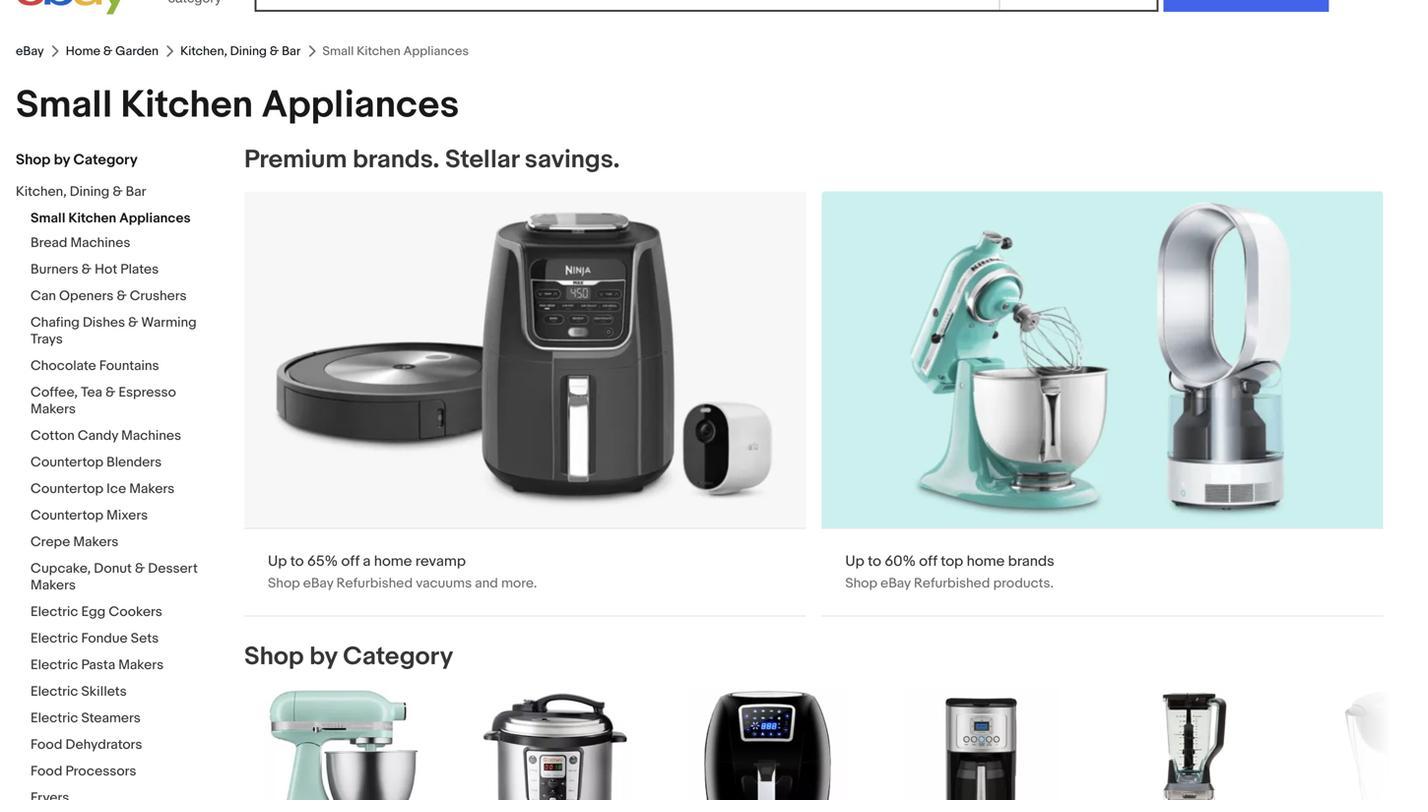 Task type: describe. For each thing, give the bounding box(es) containing it.
vacuums
[[416, 576, 472, 593]]

garden
[[115, 44, 159, 59]]

brands
[[1008, 553, 1055, 571]]

electric steamers link
[[31, 711, 218, 729]]

1 electric from the top
[[31, 604, 78, 621]]

off for top
[[919, 553, 938, 571]]

fondue
[[81, 631, 128, 648]]

countertop mixers link
[[31, 508, 218, 527]]

kitchen, dining & bar small kitchen appliances bread machines burners & hot plates can openers & crushers chafing dishes & warming trays chocolate fountains coffee, tea & espresso makers cotton candy machines countertop blenders countertop ice makers countertop mixers crepe makers cupcake, donut & dessert makers electric egg cookers electric fondue sets electric pasta makers electric skillets electric steamers food dehydrators food processors
[[16, 184, 198, 781]]

shop inside up to 60% off top home brands shop ebay refurbished products.
[[846, 576, 878, 593]]

0 vertical spatial machines
[[70, 235, 130, 252]]

1 vertical spatial machines
[[121, 428, 181, 445]]

3 electric from the top
[[31, 658, 78, 674]]

0 horizontal spatial ebay
[[16, 44, 44, 59]]

blenders
[[106, 455, 162, 471]]

chocolate fountains link
[[31, 358, 218, 377]]

off for a
[[341, 553, 360, 571]]

kitchen, for kitchen, dining & bar small kitchen appliances bread machines burners & hot plates can openers & crushers chafing dishes & warming trays chocolate fountains coffee, tea & espresso makers cotton candy machines countertop blenders countertop ice makers countertop mixers crepe makers cupcake, donut & dessert makers electric egg cookers electric fondue sets electric pasta makers electric skillets electric steamers food dehydrators food processors
[[16, 184, 67, 200]]

premium brands. stellar savings.
[[244, 145, 620, 175]]

top
[[941, 553, 964, 571]]

0 vertical spatial kitchen, dining & bar link
[[180, 44, 301, 59]]

cupcake,
[[31, 561, 91, 578]]

and
[[475, 576, 498, 593]]

home
[[66, 44, 101, 59]]

ice
[[106, 481, 126, 498]]

can openers & crushers link
[[31, 288, 218, 307]]

2 food from the top
[[31, 764, 62, 781]]

kitchen, dining & bar
[[180, 44, 301, 59]]

makers down sets
[[118, 658, 164, 674]]

kitchen, for kitchen, dining & bar
[[180, 44, 227, 59]]

skillets
[[81, 684, 127, 701]]

60%
[[885, 553, 916, 571]]

cotton candy machines link
[[31, 428, 218, 447]]

makers down crepe
[[31, 578, 76, 595]]

revamp
[[416, 553, 466, 571]]

1 countertop from the top
[[31, 455, 103, 471]]

processors
[[66, 764, 136, 781]]

countertop ice makers link
[[31, 481, 218, 500]]

brands.
[[353, 145, 440, 175]]

chafing
[[31, 315, 80, 331]]

refurbished for top
[[914, 576, 990, 593]]

& up bread machines link
[[113, 184, 123, 200]]

dining for kitchen, dining & bar small kitchen appliances bread machines burners & hot plates can openers & crushers chafing dishes & warming trays chocolate fountains coffee, tea & espresso makers cotton candy machines countertop blenders countertop ice makers countertop mixers crepe makers cupcake, donut & dessert makers electric egg cookers electric fondue sets electric pasta makers electric skillets electric steamers food dehydrators food processors
[[70, 184, 110, 200]]

premium
[[244, 145, 347, 175]]

dishes
[[83, 315, 125, 331]]

electric fondue sets link
[[31, 631, 218, 650]]

home & garden link
[[66, 44, 159, 59]]

electric skillets link
[[31, 684, 218, 703]]

& up "small kitchen appliances"
[[270, 44, 279, 59]]

trays
[[31, 331, 63, 348]]

1 vertical spatial kitchen, dining & bar link
[[16, 184, 203, 202]]

dining for kitchen, dining & bar
[[230, 44, 267, 59]]

up to 65% off a home revamp shop ebay refurbished vacuums and more.
[[268, 553, 537, 593]]

countertop blenders link
[[31, 455, 218, 473]]

& down the 'burners & hot plates' link at the top left of page
[[117, 288, 127, 305]]

air fryers image
[[690, 689, 847, 801]]

crepe
[[31, 534, 70, 551]]

ebay for up to 65% off a home revamp
[[303, 576, 333, 593]]

0 vertical spatial small
[[16, 83, 112, 129]]

& right donut
[[135, 561, 145, 578]]

65%
[[307, 553, 338, 571]]

ebay for up to 60% off top home brands
[[881, 576, 911, 593]]

shop inside up to 65% off a home revamp shop ebay refurbished vacuums and more.
[[268, 576, 300, 593]]

0 horizontal spatial shop by category
[[16, 151, 138, 169]]

donut
[[94, 561, 132, 578]]

candy
[[78, 428, 118, 445]]

burners & hot plates link
[[31, 262, 218, 280]]

hot
[[95, 262, 117, 278]]

cotton
[[31, 428, 75, 445]]

stellar
[[445, 145, 519, 175]]

3 countertop from the top
[[31, 508, 103, 525]]

2 electric from the top
[[31, 631, 78, 648]]

countertop blenders image
[[1115, 689, 1273, 801]]

small kitchen appliances main content
[[0, 35, 1419, 801]]

pasta
[[81, 658, 115, 674]]

makers up cotton in the left bottom of the page
[[31, 401, 76, 418]]

up for up to 60% off top home brands
[[846, 553, 865, 571]]



Task type: locate. For each thing, give the bounding box(es) containing it.
refurbished down top
[[914, 576, 990, 593]]

tea
[[81, 385, 102, 401]]

coffee,
[[31, 385, 78, 401]]

home
[[374, 553, 412, 571], [967, 553, 1005, 571]]

0 horizontal spatial off
[[341, 553, 360, 571]]

more.
[[501, 576, 537, 593]]

0 vertical spatial shop by category
[[16, 151, 138, 169]]

1 horizontal spatial home
[[967, 553, 1005, 571]]

food processors link
[[31, 764, 218, 783]]

bar up "small kitchen appliances"
[[282, 44, 301, 59]]

to for 65%
[[290, 553, 304, 571]]

ebay
[[16, 44, 44, 59], [303, 576, 333, 593], [881, 576, 911, 593]]

up
[[268, 553, 287, 571], [846, 553, 865, 571]]

by
[[54, 151, 70, 169], [310, 642, 337, 673]]

1 horizontal spatial kitchen
[[121, 83, 253, 129]]

refurbished inside up to 60% off top home brands shop ebay refurbished products.
[[914, 576, 990, 593]]

0 horizontal spatial bar
[[126, 184, 146, 200]]

electric left pasta
[[31, 658, 78, 674]]

2 vertical spatial countertop
[[31, 508, 103, 525]]

savings.
[[525, 145, 620, 175]]

fountains
[[99, 358, 159, 375]]

to left the 65%
[[290, 553, 304, 571]]

4 electric from the top
[[31, 684, 78, 701]]

makers up donut
[[73, 534, 119, 551]]

small kitchen appliances
[[16, 83, 459, 129]]

appliances
[[262, 83, 459, 129], [119, 210, 191, 227]]

electric left fondue
[[31, 631, 78, 648]]

makers down the blenders at the left
[[129, 481, 175, 498]]

& right tea
[[105, 385, 115, 401]]

kitchen,
[[180, 44, 227, 59], [16, 184, 67, 200]]

kitchen inside kitchen, dining & bar small kitchen appliances bread machines burners & hot plates can openers & crushers chafing dishes & warming trays chocolate fountains coffee, tea & espresso makers cotton candy machines countertop blenders countertop ice makers countertop mixers crepe makers cupcake, donut & dessert makers electric egg cookers electric fondue sets electric pasta makers electric skillets electric steamers food dehydrators food processors
[[68, 210, 116, 227]]

by up bread
[[54, 151, 70, 169]]

1 horizontal spatial by
[[310, 642, 337, 673]]

small
[[16, 83, 112, 129], [31, 210, 65, 227]]

refurbished
[[337, 576, 413, 593], [914, 576, 990, 593]]

dining inside kitchen, dining & bar small kitchen appliances bread machines burners & hot plates can openers & crushers chafing dishes & warming trays chocolate fountains coffee, tea & espresso makers cotton candy machines countertop blenders countertop ice makers countertop mixers crepe makers cupcake, donut & dessert makers electric egg cookers electric fondue sets electric pasta makers electric skillets electric steamers food dehydrators food processors
[[70, 184, 110, 200]]

electric up the dehydrators
[[31, 711, 78, 727]]

ebay link
[[16, 44, 44, 59]]

bar
[[282, 44, 301, 59], [126, 184, 146, 200]]

category
[[73, 151, 138, 169], [343, 642, 453, 673]]

1 vertical spatial shop by category
[[244, 642, 453, 673]]

1 horizontal spatial kitchen,
[[180, 44, 227, 59]]

off
[[341, 553, 360, 571], [919, 553, 938, 571]]

kitchen, dining & bar link up bread machines link
[[16, 184, 203, 202]]

refurbished down a
[[337, 576, 413, 593]]

kitchen, up bread
[[16, 184, 67, 200]]

electric left the skillets
[[31, 684, 78, 701]]

dining up "small kitchen appliances"
[[230, 44, 267, 59]]

food
[[31, 737, 62, 754], [31, 764, 62, 781]]

to left "60%"
[[868, 553, 882, 571]]

cupcake, donut & dessert makers link
[[31, 561, 218, 596]]

machines up hot
[[70, 235, 130, 252]]

1 food from the top
[[31, 737, 62, 754]]

to inside up to 65% off a home revamp shop ebay refurbished vacuums and more.
[[290, 553, 304, 571]]

0 vertical spatial kitchen,
[[180, 44, 227, 59]]

1 horizontal spatial ebay
[[303, 576, 333, 593]]

home right top
[[967, 553, 1005, 571]]

a
[[363, 553, 371, 571]]

0 vertical spatial appliances
[[262, 83, 459, 129]]

machines
[[70, 235, 130, 252], [121, 428, 181, 445]]

shop by category
[[16, 151, 138, 169], [244, 642, 453, 673]]

food dehydrators link
[[31, 737, 218, 756]]

egg
[[81, 604, 106, 621]]

ebay inside up to 60% off top home brands shop ebay refurbished products.
[[881, 576, 911, 593]]

steamers
[[81, 711, 141, 727]]

warming
[[141, 315, 197, 331]]

up to 60% off top home brands shop ebay refurbished products.
[[846, 553, 1055, 593]]

dehydrators
[[66, 737, 142, 754]]

0 vertical spatial bar
[[282, 44, 301, 59]]

1 horizontal spatial dining
[[230, 44, 267, 59]]

countertop
[[31, 455, 103, 471], [31, 481, 103, 498], [31, 508, 103, 525]]

2 home from the left
[[967, 553, 1005, 571]]

shop by category up bread
[[16, 151, 138, 169]]

0 horizontal spatial up
[[268, 553, 287, 571]]

plates
[[120, 262, 159, 278]]

small up bread
[[31, 210, 65, 227]]

1 vertical spatial kitchen,
[[16, 184, 67, 200]]

1 vertical spatial category
[[343, 642, 453, 673]]

off left top
[[919, 553, 938, 571]]

makers
[[31, 401, 76, 418], [129, 481, 175, 498], [73, 534, 119, 551], [31, 578, 76, 595], [118, 658, 164, 674]]

bread
[[31, 235, 67, 252]]

burners
[[31, 262, 79, 278]]

kitchen down 'garden'
[[121, 83, 253, 129]]

to
[[290, 553, 304, 571], [868, 553, 882, 571]]

shop by category up countertop mixers "image"
[[244, 642, 453, 673]]

kitchen, dining & bar link up "small kitchen appliances"
[[180, 44, 301, 59]]

kitchen
[[121, 83, 253, 129], [68, 210, 116, 227]]

countertop mixers image
[[264, 689, 422, 801]]

crushers
[[130, 288, 187, 305]]

1 horizontal spatial off
[[919, 553, 938, 571]]

dining up bread machines link
[[70, 184, 110, 200]]

0 vertical spatial dining
[[230, 44, 267, 59]]

appliances inside kitchen, dining & bar small kitchen appliances bread machines burners & hot plates can openers & crushers chafing dishes & warming trays chocolate fountains coffee, tea & espresso makers cotton candy machines countertop blenders countertop ice makers countertop mixers crepe makers cupcake, donut & dessert makers electric egg cookers electric fondue sets electric pasta makers electric skillets electric steamers food dehydrators food processors
[[119, 210, 191, 227]]

sets
[[131, 631, 159, 648]]

espresso
[[119, 385, 176, 401]]

bar inside kitchen, dining & bar small kitchen appliances bread machines burners & hot plates can openers & crushers chafing dishes & warming trays chocolate fountains coffee, tea & espresso makers cotton candy machines countertop blenders countertop ice makers countertop mixers crepe makers cupcake, donut & dessert makers electric egg cookers electric fondue sets electric pasta makers electric skillets electric steamers food dehydrators food processors
[[126, 184, 146, 200]]

& down can openers & crushers link at the top left
[[128, 315, 138, 331]]

kitchen up bread machines link
[[68, 210, 116, 227]]

0 vertical spatial food
[[31, 737, 62, 754]]

2 horizontal spatial ebay
[[881, 576, 911, 593]]

ebay down "60%"
[[881, 576, 911, 593]]

food left the dehydrators
[[31, 737, 62, 754]]

home for top
[[967, 553, 1005, 571]]

up inside up to 60% off top home brands shop ebay refurbished products.
[[846, 553, 865, 571]]

1 horizontal spatial bar
[[282, 44, 301, 59]]

1 off from the left
[[341, 553, 360, 571]]

kitchen, dining & bar link
[[180, 44, 301, 59], [16, 184, 203, 202]]

& right home
[[103, 44, 113, 59]]

1 horizontal spatial refurbished
[[914, 576, 990, 593]]

5 electric from the top
[[31, 711, 78, 727]]

dining
[[230, 44, 267, 59], [70, 184, 110, 200]]

category down up to 65% off a home revamp shop ebay refurbished vacuums and more.
[[343, 642, 453, 673]]

1 vertical spatial countertop
[[31, 481, 103, 498]]

None text field
[[244, 192, 806, 616], [822, 192, 1384, 616], [244, 192, 806, 616], [822, 192, 1384, 616]]

openers
[[59, 288, 114, 305]]

2 up from the left
[[846, 553, 865, 571]]

water filters image
[[1328, 689, 1419, 801]]

0 vertical spatial by
[[54, 151, 70, 169]]

kitchen, up "small kitchen appliances"
[[180, 44, 227, 59]]

electric pasta makers link
[[31, 658, 218, 676]]

1 vertical spatial food
[[31, 764, 62, 781]]

up inside up to 65% off a home revamp shop ebay refurbished vacuums and more.
[[268, 553, 287, 571]]

home inside up to 65% off a home revamp shop ebay refurbished vacuums and more.
[[374, 553, 412, 571]]

up for up to 65% off a home revamp
[[268, 553, 287, 571]]

to for 60%
[[868, 553, 882, 571]]

1 vertical spatial dining
[[70, 184, 110, 200]]

chafing dishes & warming trays link
[[31, 315, 218, 350]]

ebay down the 65%
[[303, 576, 333, 593]]

0 horizontal spatial kitchen,
[[16, 184, 67, 200]]

2 off from the left
[[919, 553, 938, 571]]

1 horizontal spatial appliances
[[262, 83, 459, 129]]

coffee, tea & espresso makers link
[[31, 385, 218, 420]]

chocolate
[[31, 358, 96, 375]]

1 horizontal spatial up
[[846, 553, 865, 571]]

small down home
[[16, 83, 112, 129]]

1 refurbished from the left
[[337, 576, 413, 593]]

1 horizontal spatial category
[[343, 642, 453, 673]]

bar for kitchen, dining & bar small kitchen appliances bread machines burners & hot plates can openers & crushers chafing dishes & warming trays chocolate fountains coffee, tea & espresso makers cotton candy machines countertop blenders countertop ice makers countertop mixers crepe makers cupcake, donut & dessert makers electric egg cookers electric fondue sets electric pasta makers electric skillets electric steamers food dehydrators food processors
[[126, 184, 146, 200]]

off left a
[[341, 553, 360, 571]]

ebay left home
[[16, 44, 44, 59]]

home for a
[[374, 553, 412, 571]]

1 vertical spatial appliances
[[119, 210, 191, 227]]

1 up from the left
[[268, 553, 287, 571]]

appliances up brands.
[[262, 83, 459, 129]]

up left "60%"
[[846, 553, 865, 571]]

0 vertical spatial countertop
[[31, 455, 103, 471]]

to inside up to 60% off top home brands shop ebay refurbished products.
[[868, 553, 882, 571]]

refurbished inside up to 65% off a home revamp shop ebay refurbished vacuums and more.
[[337, 576, 413, 593]]

0 horizontal spatial appliances
[[119, 210, 191, 227]]

& left hot
[[82, 262, 92, 278]]

home inside up to 60% off top home brands shop ebay refurbished products.
[[967, 553, 1005, 571]]

mixers
[[106, 508, 148, 525]]

1 vertical spatial small
[[31, 210, 65, 227]]

products.
[[994, 576, 1054, 593]]

0 horizontal spatial dining
[[70, 184, 110, 200]]

bar up bread machines link
[[126, 184, 146, 200]]

0 vertical spatial kitchen
[[121, 83, 253, 129]]

1 horizontal spatial to
[[868, 553, 882, 571]]

electric left egg
[[31, 604, 78, 621]]

2 to from the left
[[868, 553, 882, 571]]

0 horizontal spatial to
[[290, 553, 304, 571]]

home right a
[[374, 553, 412, 571]]

countertop down cotton in the left bottom of the page
[[31, 455, 103, 471]]

slow cookers image
[[477, 689, 634, 801]]

shop
[[16, 151, 51, 169], [268, 576, 300, 593], [846, 576, 878, 593], [244, 642, 304, 673]]

bread machines link
[[31, 235, 218, 254]]

0 horizontal spatial home
[[374, 553, 412, 571]]

kitchen, inside kitchen, dining & bar small kitchen appliances bread machines burners & hot plates can openers & crushers chafing dishes & warming trays chocolate fountains coffee, tea & espresso makers cotton candy machines countertop blenders countertop ice makers countertop mixers crepe makers cupcake, donut & dessert makers electric egg cookers electric fondue sets electric pasta makers electric skillets electric steamers food dehydrators food processors
[[16, 184, 67, 200]]

0 horizontal spatial category
[[73, 151, 138, 169]]

appliances up bread machines link
[[119, 210, 191, 227]]

coffee & tea makers image
[[902, 689, 1060, 801]]

ebay inside up to 65% off a home revamp shop ebay refurbished vacuums and more.
[[303, 576, 333, 593]]

by up countertop mixers "image"
[[310, 642, 337, 673]]

2 countertop from the top
[[31, 481, 103, 498]]

can
[[31, 288, 56, 305]]

1 vertical spatial kitchen
[[68, 210, 116, 227]]

small inside kitchen, dining & bar small kitchen appliances bread machines burners & hot plates can openers & crushers chafing dishes & warming trays chocolate fountains coffee, tea & espresso makers cotton candy machines countertop blenders countertop ice makers countertop mixers crepe makers cupcake, donut & dessert makers electric egg cookers electric fondue sets electric pasta makers electric skillets electric steamers food dehydrators food processors
[[31, 210, 65, 227]]

0 vertical spatial category
[[73, 151, 138, 169]]

1 to from the left
[[290, 553, 304, 571]]

up left the 65%
[[268, 553, 287, 571]]

Search for anything text field
[[258, 0, 995, 10]]

home & garden
[[66, 44, 159, 59]]

1 vertical spatial by
[[310, 642, 337, 673]]

off inside up to 60% off top home brands shop ebay refurbished products.
[[919, 553, 938, 571]]

None submit
[[1164, 0, 1329, 12]]

electric
[[31, 604, 78, 621], [31, 631, 78, 648], [31, 658, 78, 674], [31, 684, 78, 701], [31, 711, 78, 727]]

1 horizontal spatial shop by category
[[244, 642, 453, 673]]

dessert
[[148, 561, 198, 578]]

1 home from the left
[[374, 553, 412, 571]]

1 vertical spatial bar
[[126, 184, 146, 200]]

crepe makers link
[[31, 534, 218, 553]]

&
[[103, 44, 113, 59], [270, 44, 279, 59], [113, 184, 123, 200], [82, 262, 92, 278], [117, 288, 127, 305], [128, 315, 138, 331], [105, 385, 115, 401], [135, 561, 145, 578]]

refurbished for a
[[337, 576, 413, 593]]

0 horizontal spatial kitchen
[[68, 210, 116, 227]]

countertop up crepe
[[31, 508, 103, 525]]

machines up the blenders at the left
[[121, 428, 181, 445]]

0 horizontal spatial refurbished
[[337, 576, 413, 593]]

bar for kitchen, dining & bar
[[282, 44, 301, 59]]

2 refurbished from the left
[[914, 576, 990, 593]]

off inside up to 65% off a home revamp shop ebay refurbished vacuums and more.
[[341, 553, 360, 571]]

category up bread machines link
[[73, 151, 138, 169]]

0 horizontal spatial by
[[54, 151, 70, 169]]

cookers
[[109, 604, 162, 621]]

electric egg cookers link
[[31, 604, 218, 623]]

countertop left "ice"
[[31, 481, 103, 498]]

food left processors
[[31, 764, 62, 781]]



Task type: vqa. For each thing, say whether or not it's contained in the screenshot.
submit on the right of the page within "Shop by category" banner
no



